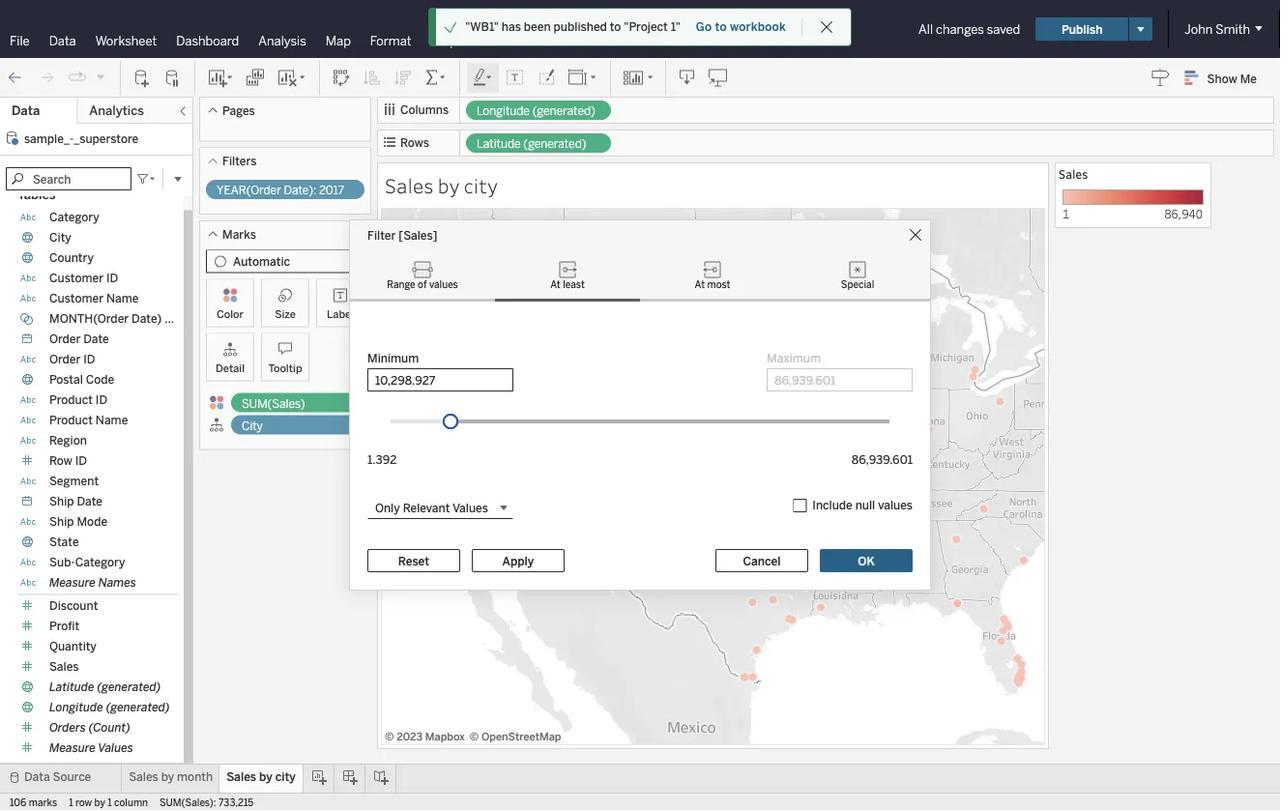 Task type: vqa. For each thing, say whether or not it's contained in the screenshot.
The (First–Last)
no



Task type: describe. For each thing, give the bounding box(es) containing it.
0 horizontal spatial replay animation image
[[68, 68, 87, 87]]

wb1
[[661, 20, 694, 38]]

ok button
[[820, 549, 913, 572]]

names
[[98, 576, 136, 590]]

show
[[1207, 71, 1238, 85]]

state
[[49, 535, 79, 549]]

row
[[75, 797, 92, 808]]

1 vertical spatial city
[[275, 770, 296, 784]]

new worksheet image
[[207, 68, 234, 88]]

discount
[[49, 599, 98, 613]]

all changes saved
[[919, 21, 1020, 37]]

sample_-
[[24, 132, 74, 146]]

id for order id
[[83, 352, 95, 367]]

new data source image
[[132, 68, 152, 88]]

to inside the go to workbook link
[[715, 20, 727, 34]]

"wb1" has been published to "project 1" alert
[[465, 18, 681, 36]]

me
[[1240, 71, 1257, 85]]

order for order date
[[49, 332, 81, 346]]

quantitative tabs tab list
[[350, 249, 930, 302]]

customer id
[[49, 271, 118, 285]]

go to workbook
[[696, 20, 786, 34]]

1 vertical spatial values
[[98, 741, 133, 755]]

orders
[[49, 721, 86, 735]]

highlight image
[[472, 68, 494, 88]]

data source
[[24, 770, 91, 784]]

sum(sales): 733,215
[[160, 797, 254, 808]]

filter [sales]
[[367, 228, 437, 242]]

0 vertical spatial sales by city
[[385, 172, 498, 199]]

name for product name
[[96, 413, 128, 427]]

publish
[[1062, 22, 1103, 36]]

source
[[53, 770, 91, 784]]

row
[[49, 454, 72, 468]]

0 vertical spatial latitude
[[477, 137, 521, 151]]

publish button
[[1036, 17, 1129, 41]]

only relevant values
[[375, 501, 488, 515]]

1 horizontal spatial replay animation image
[[95, 71, 106, 82]]

fit image
[[568, 68, 599, 88]]

1.392
[[367, 453, 397, 467]]

month(order date) set
[[49, 312, 183, 326]]

1 vertical spatial category
[[75, 556, 125, 570]]

duplicate image
[[246, 68, 265, 88]]

1 vertical spatial longitude (generated)
[[49, 701, 170, 715]]

"wb1"
[[465, 20, 499, 34]]

_superstore
[[74, 132, 139, 146]]

swap rows and columns image
[[332, 68, 351, 88]]

analysis
[[258, 33, 306, 48]]

help
[[431, 33, 457, 48]]

totals image
[[425, 68, 448, 88]]

pages
[[222, 103, 255, 117]]

1 row by 1 column
[[69, 797, 148, 808]]

redo image
[[37, 68, 56, 88]]

apply
[[502, 554, 534, 568]]

quantity
[[49, 640, 97, 654]]

2 © from the left
[[470, 731, 479, 744]]

open and edit this workbook in tableau desktop image
[[709, 68, 728, 88]]

john smith
[[1185, 21, 1250, 37]]

sub-category
[[49, 556, 125, 570]]

date for ship date
[[77, 495, 103, 509]]

1 horizontal spatial city
[[464, 172, 498, 199]]

reset
[[398, 554, 430, 568]]

only
[[375, 501, 400, 515]]

733,215
[[219, 797, 254, 808]]

marks
[[222, 227, 256, 241]]

set
[[165, 312, 183, 326]]

profit
[[49, 619, 80, 633]]

ship mode
[[49, 515, 107, 529]]

code
[[86, 373, 114, 387]]

null
[[856, 499, 875, 513]]

0 vertical spatial city
[[49, 231, 71, 245]]

cancel button
[[716, 549, 808, 572]]

map element
[[381, 208, 1044, 745]]

openstreetmap
[[482, 731, 561, 744]]

1 vertical spatial data
[[12, 103, 40, 118]]

86,939.601
[[852, 453, 913, 467]]

collapse image
[[177, 105, 189, 117]]

values for range of values
[[429, 279, 458, 291]]

sort ascending image
[[363, 68, 382, 88]]

order id
[[49, 352, 95, 367]]

published
[[554, 20, 607, 34]]

row id
[[49, 454, 87, 468]]

customer for customer id
[[49, 271, 104, 285]]

at for at least
[[550, 279, 561, 291]]

filter [sales] dialog
[[350, 220, 930, 590]]

product id
[[49, 393, 107, 407]]

include
[[813, 499, 853, 513]]

date)
[[132, 312, 162, 326]]

minimum
[[367, 351, 419, 365]]

label
[[327, 308, 354, 321]]

draft
[[618, 22, 645, 36]]

product for product name
[[49, 413, 93, 427]]

order date
[[49, 332, 109, 346]]

2 vertical spatial data
[[24, 770, 50, 784]]

smith
[[1216, 21, 1250, 37]]

sum(sales)
[[242, 396, 305, 411]]

changes
[[936, 21, 984, 37]]

0 vertical spatial longitude
[[477, 104, 530, 118]]

map
[[326, 33, 351, 48]]

customer for customer name
[[49, 292, 104, 306]]

pause auto updates image
[[163, 68, 183, 88]]

tables
[[17, 187, 56, 203]]

1 horizontal spatial latitude (generated)
[[477, 137, 587, 151]]

most
[[707, 279, 731, 291]]

postal
[[49, 373, 83, 387]]

least
[[563, 279, 585, 291]]

been
[[524, 20, 551, 34]]

at least
[[550, 279, 585, 291]]

column
[[114, 797, 148, 808]]

measure names
[[49, 576, 136, 590]]

data guide image
[[1151, 68, 1171, 87]]

Maximum text field
[[767, 368, 913, 392]]



Task type: locate. For each thing, give the bounding box(es) containing it.
by left month at left
[[161, 770, 174, 784]]

0 horizontal spatial values
[[98, 741, 133, 755]]

latitude (generated) down format workbook icon on the top of the page
[[477, 137, 587, 151]]

customer
[[49, 271, 104, 285], [49, 292, 104, 306]]

id down code
[[96, 393, 107, 407]]

by right row
[[94, 797, 105, 808]]

order for order id
[[49, 352, 81, 367]]

1 order from the top
[[49, 332, 81, 346]]

0 vertical spatial longitude (generated)
[[477, 104, 596, 118]]

name down "product id"
[[96, 413, 128, 427]]

2017
[[319, 183, 344, 197]]

measure values
[[49, 741, 133, 755]]

© 2023 mapbox link
[[385, 731, 465, 744]]

longitude (generated) up (count)
[[49, 701, 170, 715]]

0 vertical spatial measure
[[49, 576, 96, 590]]

1
[[1063, 205, 1070, 221], [69, 797, 73, 808], [108, 797, 112, 808]]

sales by city down the rows
[[385, 172, 498, 199]]

"project
[[624, 20, 668, 34]]

1 vertical spatial sales by city
[[226, 770, 296, 784]]

values right relevant
[[453, 501, 488, 515]]

values inside popup button
[[453, 501, 488, 515]]

show/hide cards image
[[623, 68, 654, 88]]

"wb1" has been published to "project 1"
[[465, 20, 681, 34]]

cancel
[[743, 554, 781, 568]]

0 vertical spatial ship
[[49, 495, 74, 509]]

sales by city up 733,215
[[226, 770, 296, 784]]

date down month(order
[[83, 332, 109, 346]]

relevant
[[403, 501, 450, 515]]

show me
[[1207, 71, 1257, 85]]

1 for 1 row by 1 column
[[69, 797, 73, 808]]

data down the undo image
[[12, 103, 40, 118]]

data up redo icon
[[49, 33, 76, 48]]

ship up state
[[49, 515, 74, 529]]

Minimum text field
[[367, 368, 513, 392]]

0 horizontal spatial values
[[429, 279, 458, 291]]

latitude down highlight 'image'
[[477, 137, 521, 151]]

data
[[49, 33, 76, 48], [12, 103, 40, 118], [24, 770, 50, 784]]

2 order from the top
[[49, 352, 81, 367]]

product name
[[49, 413, 128, 427]]

id for customer id
[[106, 271, 118, 285]]

values right null
[[878, 499, 913, 513]]

download image
[[678, 68, 697, 88]]

sales by month
[[129, 770, 213, 784]]

values for include null values
[[878, 499, 913, 513]]

1 to from the left
[[610, 20, 621, 34]]

id for row id
[[75, 454, 87, 468]]

range of values
[[387, 279, 458, 291]]

0 horizontal spatial sales by city
[[226, 770, 296, 784]]

customer down the customer id
[[49, 292, 104, 306]]

replay animation image right redo icon
[[68, 68, 87, 87]]

to inside "wb1" has been published to "project 1" alert
[[610, 20, 621, 34]]

of
[[418, 279, 427, 291]]

format
[[370, 33, 412, 48]]

1 horizontal spatial at
[[695, 279, 705, 291]]

© openstreetmap link
[[470, 731, 561, 744]]

id right row
[[75, 454, 87, 468]]

order up the order id
[[49, 332, 81, 346]]

john
[[1185, 21, 1213, 37]]

1 horizontal spatial values
[[453, 501, 488, 515]]

go
[[696, 20, 712, 34]]

1 vertical spatial order
[[49, 352, 81, 367]]

measure for measure values
[[49, 741, 96, 755]]

measure down sub-
[[49, 576, 96, 590]]

by right month at left
[[259, 770, 272, 784]]

marks. press enter to open the view data window.. use arrow keys to navigate data visualization elements. image
[[381, 208, 1045, 746]]

1 vertical spatial values
[[878, 499, 913, 513]]

show me button
[[1176, 63, 1275, 93]]

month(order
[[49, 312, 129, 326]]

size
[[275, 308, 296, 321]]

id up postal code at the top left
[[83, 352, 95, 367]]

at left least
[[550, 279, 561, 291]]

name
[[106, 292, 139, 306], [96, 413, 128, 427]]

name for customer name
[[106, 292, 139, 306]]

2 measure from the top
[[49, 741, 96, 755]]

orders (count)
[[49, 721, 130, 735]]

1 product from the top
[[49, 393, 93, 407]]

id for product id
[[96, 393, 107, 407]]

1 horizontal spatial longitude (generated)
[[477, 104, 596, 118]]

undo image
[[6, 68, 25, 88]]

0 horizontal spatial latitude (generated)
[[49, 680, 161, 694]]

detail
[[216, 362, 245, 375]]

at for at most
[[695, 279, 705, 291]]

2023
[[397, 731, 423, 744]]

1 vertical spatial city
[[242, 419, 263, 433]]

2 ship from the top
[[49, 515, 74, 529]]

success image
[[444, 20, 458, 34]]

1 for 1
[[1063, 205, 1070, 221]]

category down search text box
[[49, 210, 99, 224]]

category
[[49, 210, 99, 224], [75, 556, 125, 570]]

longitude up orders on the bottom left of page
[[49, 701, 103, 715]]

color
[[217, 308, 244, 321]]

show mark labels image
[[506, 68, 525, 88]]

order up postal
[[49, 352, 81, 367]]

date up mode
[[77, 495, 103, 509]]

product up region
[[49, 413, 93, 427]]

sub-
[[49, 556, 75, 570]]

apply button
[[472, 549, 565, 572]]

id up customer name
[[106, 271, 118, 285]]

0 horizontal spatial longitude
[[49, 701, 103, 715]]

measure down orders on the bottom left of page
[[49, 741, 96, 755]]

name up month(order date) set
[[106, 292, 139, 306]]

rows
[[400, 136, 429, 150]]

sales
[[1059, 166, 1088, 182], [385, 172, 434, 199], [49, 660, 79, 674], [129, 770, 158, 784], [226, 770, 256, 784]]

range
[[387, 279, 416, 291]]

1 at from the left
[[550, 279, 561, 291]]

1 horizontal spatial latitude
[[477, 137, 521, 151]]

1"
[[671, 20, 681, 34]]

values inside quantitative tabs 'tab list'
[[429, 279, 458, 291]]

1 vertical spatial longitude
[[49, 701, 103, 715]]

to
[[610, 20, 621, 34], [715, 20, 727, 34]]

postal code
[[49, 373, 114, 387]]

0 vertical spatial values
[[453, 501, 488, 515]]

replay animation image up analytics
[[95, 71, 106, 82]]

measure for measure names
[[49, 576, 96, 590]]

filter
[[367, 228, 396, 242]]

values right of
[[429, 279, 458, 291]]

1 horizontal spatial ©
[[470, 731, 479, 744]]

maximum
[[767, 351, 821, 365]]

mode
[[77, 515, 107, 529]]

1 measure from the top
[[49, 576, 96, 590]]

2 product from the top
[[49, 413, 93, 427]]

1 vertical spatial name
[[96, 413, 128, 427]]

0 vertical spatial date
[[83, 332, 109, 346]]

values
[[453, 501, 488, 515], [98, 741, 133, 755]]

1 vertical spatial product
[[49, 413, 93, 427]]

0 horizontal spatial 1
[[69, 797, 73, 808]]

0 horizontal spatial to
[[610, 20, 621, 34]]

2 to from the left
[[715, 20, 727, 34]]

0 vertical spatial customer
[[49, 271, 104, 285]]

ship
[[49, 495, 74, 509], [49, 515, 74, 529]]

1 © from the left
[[385, 731, 394, 744]]

1 vertical spatial latitude
[[49, 680, 94, 694]]

sum(sales):
[[160, 797, 216, 808]]

0 horizontal spatial city
[[275, 770, 296, 784]]

values down (count)
[[98, 741, 133, 755]]

0 vertical spatial city
[[464, 172, 498, 199]]

by
[[438, 172, 460, 199], [161, 770, 174, 784], [259, 770, 272, 784], [94, 797, 105, 808]]

go to workbook link
[[695, 19, 787, 35]]

latitude (generated) up (count)
[[49, 680, 161, 694]]

Search text field
[[6, 167, 132, 191]]

by down columns
[[438, 172, 460, 199]]

0 vertical spatial values
[[429, 279, 458, 291]]

1 horizontal spatial 1
[[108, 797, 112, 808]]

1 vertical spatial date
[[77, 495, 103, 509]]

0 vertical spatial data
[[49, 33, 76, 48]]

1 horizontal spatial longitude
[[477, 104, 530, 118]]

columns
[[400, 103, 449, 117]]

dashboard
[[176, 33, 239, 48]]

product down postal
[[49, 393, 93, 407]]

mapbox
[[425, 731, 465, 744]]

customer name
[[49, 292, 139, 306]]

city up the country
[[49, 231, 71, 245]]

date
[[83, 332, 109, 346], [77, 495, 103, 509]]

product for product id
[[49, 393, 93, 407]]

clear sheet image
[[277, 68, 308, 88]]

year(order
[[217, 183, 281, 197]]

tooltip
[[268, 362, 302, 375]]

sample_-_superstore
[[24, 132, 139, 146]]

ok
[[858, 554, 875, 568]]

category up measure names
[[75, 556, 125, 570]]

worksheet
[[95, 33, 157, 48]]

year(order date): 2017
[[217, 183, 344, 197]]

86,940
[[1165, 205, 1203, 221]]

1 horizontal spatial sales by city
[[385, 172, 498, 199]]

include null values
[[813, 499, 913, 513]]

longitude down the show mark labels icon
[[477, 104, 530, 118]]

2 at from the left
[[695, 279, 705, 291]]

0 horizontal spatial at
[[550, 279, 561, 291]]

0 horizontal spatial city
[[49, 231, 71, 245]]

0 horizontal spatial ©
[[385, 731, 394, 744]]

city
[[49, 231, 71, 245], [242, 419, 263, 433]]

ship down segment
[[49, 495, 74, 509]]

only relevant values button
[[367, 496, 513, 519]]

longitude (generated) down format workbook icon on the top of the page
[[477, 104, 596, 118]]

0 vertical spatial name
[[106, 292, 139, 306]]

©
[[385, 731, 394, 744], [470, 731, 479, 744]]

1 vertical spatial latitude (generated)
[[49, 680, 161, 694]]

[sales]
[[399, 228, 437, 242]]

© 2023 mapbox © openstreetmap
[[385, 731, 561, 744]]

date for order date
[[83, 332, 109, 346]]

customer down the country
[[49, 271, 104, 285]]

sort descending image
[[394, 68, 413, 88]]

country
[[49, 251, 94, 265]]

1 vertical spatial ship
[[49, 515, 74, 529]]

0 vertical spatial category
[[49, 210, 99, 224]]

1 ship from the top
[[49, 495, 74, 509]]

all
[[919, 21, 933, 37]]

ship for ship date
[[49, 495, 74, 509]]

1 customer from the top
[[49, 271, 104, 285]]

1 horizontal spatial to
[[715, 20, 727, 34]]

to left "project on the top
[[610, 20, 621, 34]]

0 vertical spatial latitude (generated)
[[477, 137, 587, 151]]

© right mapbox
[[470, 731, 479, 744]]

0 horizontal spatial latitude
[[49, 680, 94, 694]]

0 vertical spatial order
[[49, 332, 81, 346]]

latitude down the "quantity"
[[49, 680, 94, 694]]

saved
[[987, 21, 1020, 37]]

data up 106 marks
[[24, 770, 50, 784]]

(generated)
[[532, 104, 596, 118], [524, 137, 587, 151], [97, 680, 161, 694], [106, 701, 170, 715]]

106
[[10, 797, 26, 808]]

at most
[[695, 279, 731, 291]]

replay animation image
[[68, 68, 87, 87], [95, 71, 106, 82]]

file
[[10, 33, 30, 48]]

0 horizontal spatial longitude (generated)
[[49, 701, 170, 715]]

© left the '2023'
[[385, 731, 394, 744]]

0 vertical spatial product
[[49, 393, 93, 407]]

city down the sum(sales)
[[242, 419, 263, 433]]

1 vertical spatial customer
[[49, 292, 104, 306]]

1 vertical spatial measure
[[49, 741, 96, 755]]

marks
[[29, 797, 57, 808]]

1 horizontal spatial values
[[878, 499, 913, 513]]

2 horizontal spatial 1
[[1063, 205, 1070, 221]]

format workbook image
[[537, 68, 556, 88]]

to right go on the right of page
[[715, 20, 727, 34]]

(count)
[[89, 721, 130, 735]]

at left "most"
[[695, 279, 705, 291]]

ship for ship mode
[[49, 515, 74, 529]]

segment
[[49, 474, 99, 488]]

2 customer from the top
[[49, 292, 104, 306]]

1 horizontal spatial city
[[242, 419, 263, 433]]



